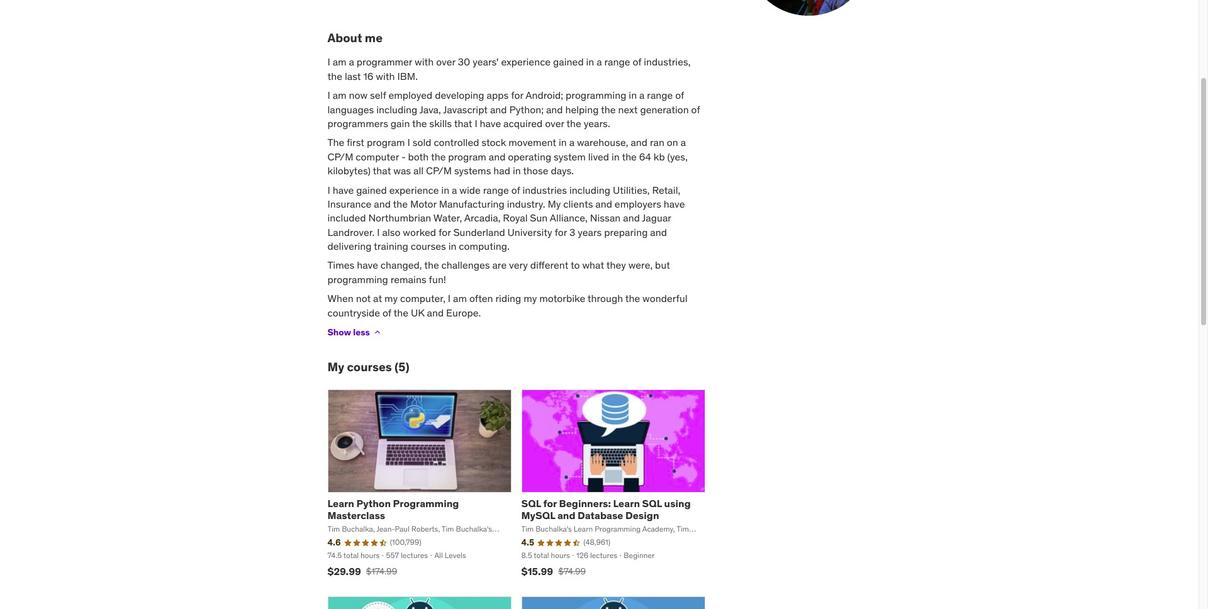 Task type: describe. For each thing, give the bounding box(es) containing it.
europe.
[[446, 306, 481, 319]]

industry.
[[507, 198, 545, 210]]

experience inside i have gained experience in a wide range of industries including utilities, retail, insurance and the motor manufacturing industry. my clients and employers have included northumbrian water, arcadia, royal sun alliance, nissan and jaguar landrover. i also worked for sunderland university for 3 years preparing and delivering training courses in computing.
[[389, 183, 439, 196]]

including inside i am now self employed developing apps for android; programming in a range of languages including java, javascript and python; and helping the next generation of programmers gain the skills that i have acquired over the years.
[[376, 103, 417, 116]]

those
[[523, 164, 549, 177]]

i down javascript
[[475, 117, 477, 130]]

and inside "sql for beginners: learn sql using mysql and database design tim buchalka's learn programming academy, tim buchalka, jean-paul roberts"
[[558, 509, 576, 522]]

over inside i am a programmer with over 30 years' experience gained in a range of industries, the last 16 with ibm.
[[436, 56, 456, 68]]

show less button
[[328, 320, 383, 345]]

i up languages
[[328, 89, 330, 101]]

insurance
[[328, 198, 372, 210]]

8.5
[[521, 551, 532, 560]]

countryside
[[328, 306, 380, 319]]

a up system
[[569, 136, 575, 149]]

(yes,
[[667, 150, 688, 163]]

74.5 total hours
[[328, 551, 380, 560]]

sunderland
[[453, 226, 505, 238]]

often
[[469, 292, 493, 305]]

3
[[570, 226, 575, 238]]

hours for $29.99
[[361, 551, 380, 560]]

fun!
[[429, 273, 446, 286]]

8.5 total hours
[[521, 551, 570, 560]]

in left wide
[[441, 183, 449, 196]]

jean- inside "learn python programming masterclass tim buchalka, jean-paul roberts, tim buchalka's learn programming academy"
[[376, 525, 395, 534]]

times
[[328, 259, 355, 272]]

java,
[[420, 103, 441, 116]]

(48,961)
[[584, 538, 611, 547]]

$174.99
[[366, 566, 397, 577]]

(5)
[[395, 359, 410, 374]]

years
[[578, 226, 602, 238]]

16
[[363, 70, 373, 82]]

lectures for roberts,
[[401, 551, 428, 560]]

the down java,
[[412, 117, 427, 130]]

sun
[[530, 212, 548, 224]]

and up northumbrian
[[374, 198, 391, 210]]

utilities,
[[613, 183, 650, 196]]

alliance,
[[550, 212, 588, 224]]

landrover.
[[328, 226, 375, 238]]

48961 reviews element
[[584, 538, 611, 548]]

to
[[571, 259, 580, 272]]

the left uk
[[394, 306, 408, 319]]

the inside i am a programmer with over 30 years' experience gained in a range of industries, the last 16 with ibm.
[[328, 70, 342, 82]]

very
[[509, 259, 528, 272]]

have inside i am now self employed developing apps for android; programming in a range of languages including java, javascript and python; and helping the next generation of programmers gain the skills that i have acquired over the years.
[[480, 117, 501, 130]]

programmers
[[328, 117, 388, 130]]

i inside when not at my computer, i am often riding my motorbike through the wonderful countryside of the uk and europe.
[[448, 292, 451, 305]]

generation
[[640, 103, 689, 116]]

buchalka, inside "sql for beginners: learn sql using mysql and database design tim buchalka's learn programming academy, tim buchalka, jean-paul roberts"
[[521, 535, 555, 545]]

academy,
[[642, 525, 675, 534]]

126 lectures
[[576, 551, 617, 560]]

gain
[[391, 117, 410, 130]]

royal
[[503, 212, 528, 224]]

buchalka's inside "sql for beginners: learn sql using mysql and database design tim buchalka's learn programming academy, tim buchalka, jean-paul roberts"
[[536, 525, 572, 534]]

roberts,
[[411, 525, 440, 534]]

have up insurance on the top
[[333, 183, 354, 196]]

next
[[618, 103, 638, 116]]

employed
[[389, 89, 433, 101]]

days.
[[551, 164, 574, 177]]

and down android;
[[546, 103, 563, 116]]

both
[[408, 150, 429, 163]]

in up system
[[559, 136, 567, 149]]

1 my from the left
[[385, 292, 398, 305]]

i am a programmer with over 30 years' experience gained in a range of industries, the last 16 with ibm.
[[328, 56, 691, 82]]

have down retail,
[[664, 198, 685, 210]]

all levels
[[434, 551, 466, 560]]

the up years.
[[601, 103, 616, 116]]

python
[[357, 497, 391, 510]]

$74.99
[[558, 566, 586, 577]]

roberts
[[591, 535, 618, 545]]

i inside the first program i sold controlled stock movement in a warehouse, and ran on a cp/m computer - both the program and operating system lived in the 64 kb (yes, kilobytes) that was all cp/m systems had in those days.
[[407, 136, 410, 149]]

skills
[[429, 117, 452, 130]]

and down the stock
[[489, 150, 506, 163]]

using
[[664, 497, 691, 510]]

am for now
[[333, 89, 347, 101]]

learn python programming masterclass tim buchalka, jean-paul roberts, tim buchalka's learn programming academy
[[328, 497, 492, 545]]

water,
[[433, 212, 462, 224]]

(100,799)
[[390, 538, 421, 547]]

of inside i have gained experience in a wide range of industries including utilities, retail, insurance and the motor manufacturing industry. my clients and employers have included northumbrian water, arcadia, royal sun alliance, nissan and jaguar landrover. i also worked for sunderland university for 3 years preparing and delivering training courses in computing.
[[511, 183, 520, 196]]

in right lived on the top of the page
[[612, 150, 620, 163]]

the first program i sold controlled stock movement in a warehouse, and ran on a cp/m computer - both the program and operating system lived in the 64 kb (yes, kilobytes) that was all cp/m systems had in those days.
[[328, 136, 688, 177]]

retail,
[[652, 183, 681, 196]]

sql for beginners: learn sql using mysql and database design tim buchalka's learn programming academy, tim buchalka, jean-paul roberts
[[521, 497, 691, 545]]

systems
[[454, 164, 491, 177]]

$15.99 $74.99
[[521, 565, 586, 578]]

range for programming
[[647, 89, 673, 101]]

range for gained
[[604, 56, 630, 68]]

design
[[626, 509, 659, 522]]

programming inside "sql for beginners: learn sql using mysql and database design tim buchalka's learn programming academy, tim buchalka, jean-paul roberts"
[[595, 525, 641, 534]]

years.
[[584, 117, 610, 130]]

but
[[655, 259, 670, 272]]

mysql
[[521, 509, 555, 522]]

of up the generation
[[675, 89, 684, 101]]

different
[[530, 259, 569, 272]]

experience inside i am a programmer with over 30 years' experience gained in a range of industries, the last 16 with ibm.
[[501, 56, 551, 68]]

1 vertical spatial courses
[[347, 359, 392, 374]]

arcadia,
[[464, 212, 501, 224]]

ibm.
[[397, 70, 418, 82]]

riding
[[496, 292, 521, 305]]

and down jaguar
[[650, 226, 667, 238]]

of right the generation
[[691, 103, 700, 116]]

sql for beginners: learn sql using mysql and database design link
[[521, 497, 691, 522]]

computer
[[356, 150, 399, 163]]

challenges
[[442, 259, 490, 272]]

delivering
[[328, 240, 372, 252]]

remains
[[391, 273, 426, 286]]

had
[[494, 164, 510, 177]]

total for $15.99
[[534, 551, 549, 560]]

a inside i have gained experience in a wide range of industries including utilities, retail, insurance and the motor manufacturing industry. my clients and employers have included northumbrian water, arcadia, royal sun alliance, nissan and jaguar landrover. i also worked for sunderland university for 3 years preparing and delivering training courses in computing.
[[452, 183, 457, 196]]

-
[[401, 150, 406, 163]]

less
[[353, 326, 370, 338]]

4 tim from the left
[[677, 525, 689, 534]]

programmer
[[357, 56, 412, 68]]

126
[[576, 551, 588, 560]]

over inside i am now self employed developing apps for android; programming in a range of languages including java, javascript and python; and helping the next generation of programmers gain the skills that i have acquired over the years.
[[545, 117, 564, 130]]

$15.99
[[521, 565, 553, 578]]

lived
[[588, 150, 609, 163]]

paul inside "learn python programming masterclass tim buchalka, jean-paul roberts, tim buchalka's learn programming academy"
[[395, 525, 410, 534]]

2 vertical spatial programming
[[349, 535, 395, 545]]

in inside i am now self employed developing apps for android; programming in a range of languages including java, javascript and python; and helping the next generation of programmers gain the skills that i have acquired over the years.
[[629, 89, 637, 101]]

python;
[[509, 103, 544, 116]]

all
[[434, 551, 443, 560]]

1 tim from the left
[[328, 525, 340, 534]]

changed,
[[381, 259, 422, 272]]

uk
[[411, 306, 425, 319]]

that inside the first program i sold controlled stock movement in a warehouse, and ran on a cp/m computer - both the program and operating system lived in the 64 kb (yes, kilobytes) that was all cp/m systems had in those days.
[[373, 164, 391, 177]]



Task type: locate. For each thing, give the bounding box(es) containing it.
and
[[490, 103, 507, 116], [546, 103, 563, 116], [631, 136, 648, 149], [489, 150, 506, 163], [374, 198, 391, 210], [596, 198, 612, 210], [623, 212, 640, 224], [650, 226, 667, 238], [427, 306, 444, 319], [558, 509, 576, 522]]

training
[[374, 240, 408, 252]]

that down javascript
[[454, 117, 472, 130]]

that
[[454, 117, 472, 130], [373, 164, 391, 177]]

2 sql from the left
[[642, 497, 662, 510]]

show
[[328, 326, 351, 338]]

1 vertical spatial jean-
[[556, 535, 575, 545]]

in up next
[[629, 89, 637, 101]]

2 total from the left
[[534, 551, 549, 560]]

1 vertical spatial gained
[[356, 183, 387, 196]]

am for a
[[333, 56, 347, 68]]

are
[[492, 259, 507, 272]]

for inside i am now self employed developing apps for android; programming in a range of languages including java, javascript and python; and helping the next generation of programmers gain the skills that i have acquired over the years.
[[511, 89, 523, 101]]

1 lectures from the left
[[401, 551, 428, 560]]

1 horizontal spatial over
[[545, 117, 564, 130]]

lectures for database
[[590, 551, 617, 560]]

programming inside i am now self employed developing apps for android; programming in a range of languages including java, javascript and python; and helping the next generation of programmers gain the skills that i have acquired over the years.
[[566, 89, 626, 101]]

1 horizontal spatial sql
[[642, 497, 662, 510]]

0 vertical spatial program
[[367, 136, 405, 149]]

have inside times have changed, the challenges are very different to what they were, but programming remains fun!
[[357, 259, 378, 272]]

the right the both on the top
[[431, 150, 446, 163]]

cp/m right all
[[426, 164, 452, 177]]

of up industry.
[[511, 183, 520, 196]]

lectures down 100799 reviews element
[[401, 551, 428, 560]]

0 vertical spatial gained
[[553, 56, 584, 68]]

tim right roberts,
[[442, 525, 454, 534]]

2 vertical spatial range
[[483, 183, 509, 196]]

my courses (5)
[[328, 359, 410, 374]]

0 horizontal spatial jean-
[[376, 525, 395, 534]]

0 horizontal spatial my
[[385, 292, 398, 305]]

of inside i am a programmer with over 30 years' experience gained in a range of industries, the last 16 with ibm.
[[633, 56, 642, 68]]

in inside i am a programmer with over 30 years' experience gained in a range of industries, the last 16 with ibm.
[[586, 56, 594, 68]]

the inside times have changed, the challenges are very different to what they were, but programming remains fun!
[[424, 259, 439, 272]]

1 vertical spatial over
[[545, 117, 564, 130]]

my down industries
[[548, 198, 561, 210]]

academy
[[396, 535, 427, 545]]

i up insurance on the top
[[328, 183, 330, 196]]

the inside i have gained experience in a wide range of industries including utilities, retail, insurance and the motor manufacturing industry. my clients and employers have included northumbrian water, arcadia, royal sun alliance, nissan and jaguar landrover. i also worked for sunderland university for 3 years preparing and delivering training courses in computing.
[[393, 198, 408, 210]]

0 horizontal spatial hours
[[361, 551, 380, 560]]

programming up not
[[328, 273, 388, 286]]

nissan
[[590, 212, 621, 224]]

a left wide
[[452, 183, 457, 196]]

and right mysql
[[558, 509, 576, 522]]

1 vertical spatial buchalka,
[[521, 535, 555, 545]]

operating
[[508, 150, 551, 163]]

1 vertical spatial program
[[448, 150, 486, 163]]

buchalka,
[[342, 525, 375, 534], [521, 535, 555, 545]]

buchalka's down mysql
[[536, 525, 572, 534]]

university
[[508, 226, 552, 238]]

paul up 126
[[575, 535, 589, 545]]

0 horizontal spatial buchalka,
[[342, 525, 375, 534]]

0 horizontal spatial over
[[436, 56, 456, 68]]

lectures down 48961 reviews "element"
[[590, 551, 617, 560]]

0 horizontal spatial total
[[344, 551, 359, 560]]

the down helping
[[567, 117, 581, 130]]

1 horizontal spatial program
[[448, 150, 486, 163]]

acquired
[[504, 117, 543, 130]]

cp/m down the
[[328, 150, 353, 163]]

program up the systems
[[448, 150, 486, 163]]

i inside i am a programmer with over 30 years' experience gained in a range of industries, the last 16 with ibm.
[[328, 56, 330, 68]]

range inside i am now self employed developing apps for android; programming in a range of languages including java, javascript and python; and helping the next generation of programmers gain the skills that i have acquired over the years.
[[647, 89, 673, 101]]

1 vertical spatial range
[[647, 89, 673, 101]]

program
[[367, 136, 405, 149], [448, 150, 486, 163]]

1 vertical spatial cp/m
[[426, 164, 452, 177]]

computer,
[[400, 292, 446, 305]]

beginners:
[[559, 497, 611, 510]]

programming up roberts
[[595, 525, 641, 534]]

wonderful
[[643, 292, 688, 305]]

kilobytes)
[[328, 164, 371, 177]]

0 vertical spatial cp/m
[[328, 150, 353, 163]]

2 lectures from the left
[[590, 551, 617, 560]]

am up languages
[[333, 89, 347, 101]]

android;
[[526, 89, 563, 101]]

3 tim from the left
[[521, 525, 534, 534]]

1 horizontal spatial paul
[[575, 535, 589, 545]]

jean- inside "sql for beginners: learn sql using mysql and database design tim buchalka's learn programming academy, tim buchalka, jean-paul roberts"
[[556, 535, 575, 545]]

4.5
[[521, 537, 534, 548]]

hours up $29.99 $174.99 at left bottom
[[361, 551, 380, 560]]

range up next
[[604, 56, 630, 68]]

2 tim from the left
[[442, 525, 454, 534]]

0 horizontal spatial with
[[376, 70, 395, 82]]

0 horizontal spatial gained
[[356, 183, 387, 196]]

1 horizontal spatial lectures
[[590, 551, 617, 560]]

2 vertical spatial am
[[453, 292, 467, 305]]

developing
[[435, 89, 484, 101]]

gained up insurance on the top
[[356, 183, 387, 196]]

1 horizontal spatial courses
[[411, 240, 446, 252]]

of left uk
[[383, 306, 391, 319]]

wide
[[460, 183, 481, 196]]

have
[[480, 117, 501, 130], [333, 183, 354, 196], [664, 198, 685, 210], [357, 259, 378, 272]]

of inside when not at my computer, i am often riding my motorbike through the wonderful countryside of the uk and europe.
[[383, 306, 391, 319]]

am
[[333, 56, 347, 68], [333, 89, 347, 101], [453, 292, 467, 305]]

a right on
[[681, 136, 686, 149]]

that inside i am now self employed developing apps for android; programming in a range of languages including java, javascript and python; and helping the next generation of programmers gain the skills that i have acquired over the years.
[[454, 117, 472, 130]]

hours up $15.99 $74.99
[[551, 551, 570, 560]]

was
[[394, 164, 411, 177]]

1 horizontal spatial range
[[604, 56, 630, 68]]

0 vertical spatial programming
[[393, 497, 459, 510]]

with down the programmer
[[376, 70, 395, 82]]

paul up (100,799)
[[395, 525, 410, 534]]

557 lectures
[[386, 551, 428, 560]]

database
[[578, 509, 623, 522]]

programming up roberts,
[[393, 497, 459, 510]]

last
[[345, 70, 361, 82]]

1 horizontal spatial with
[[415, 56, 434, 68]]

years'
[[473, 56, 499, 68]]

1 horizontal spatial my
[[524, 292, 537, 305]]

total right 74.5
[[344, 551, 359, 560]]

and up preparing
[[623, 212, 640, 224]]

a inside i am now self employed developing apps for android; programming in a range of languages including java, javascript and python; and helping the next generation of programmers gain the skills that i have acquired over the years.
[[639, 89, 645, 101]]

sql up the 4.5 in the bottom of the page
[[521, 497, 541, 510]]

i left sold
[[407, 136, 410, 149]]

range down had
[[483, 183, 509, 196]]

0 vertical spatial over
[[436, 56, 456, 68]]

including up gain
[[376, 103, 417, 116]]

in
[[586, 56, 594, 68], [629, 89, 637, 101], [559, 136, 567, 149], [612, 150, 620, 163], [513, 164, 521, 177], [441, 183, 449, 196], [448, 240, 457, 252]]

programming
[[566, 89, 626, 101], [328, 273, 388, 286]]

ran
[[650, 136, 665, 149]]

buchalka's
[[456, 525, 492, 534], [536, 525, 572, 534]]

am inside when not at my computer, i am often riding my motorbike through the wonderful countryside of the uk and europe.
[[453, 292, 467, 305]]

sold
[[413, 136, 431, 149]]

0 horizontal spatial buchalka's
[[456, 525, 492, 534]]

jean- up 8.5 total hours
[[556, 535, 575, 545]]

total for $29.99
[[344, 551, 359, 560]]

sql
[[521, 497, 541, 510], [642, 497, 662, 510]]

0 horizontal spatial my
[[328, 359, 344, 374]]

courses down worked
[[411, 240, 446, 252]]

0 horizontal spatial cp/m
[[328, 150, 353, 163]]

learn
[[328, 497, 354, 510], [613, 497, 640, 510], [574, 525, 593, 534], [328, 535, 347, 545]]

for left beginners:
[[543, 497, 557, 510]]

0 vertical spatial paul
[[395, 525, 410, 534]]

2 buchalka's from the left
[[536, 525, 572, 534]]

helping
[[565, 103, 599, 116]]

and right uk
[[427, 306, 444, 319]]

for up "python;"
[[511, 89, 523, 101]]

that down the computer
[[373, 164, 391, 177]]

1 horizontal spatial programming
[[566, 89, 626, 101]]

1 horizontal spatial cp/m
[[426, 164, 452, 177]]

over left 30
[[436, 56, 456, 68]]

kb
[[654, 150, 665, 163]]

1 horizontal spatial that
[[454, 117, 472, 130]]

gained inside i have gained experience in a wide range of industries including utilities, retail, insurance and the motor manufacturing industry. my clients and employers have included northumbrian water, arcadia, royal sun alliance, nissan and jaguar landrover. i also worked for sunderland university for 3 years preparing and delivering training courses in computing.
[[356, 183, 387, 196]]

jaguar
[[642, 212, 671, 224]]

buchalka, inside "learn python programming masterclass tim buchalka, jean-paul roberts, tim buchalka's learn programming academy"
[[342, 525, 375, 534]]

2 hours from the left
[[551, 551, 570, 560]]

show less
[[328, 326, 370, 338]]

0 horizontal spatial program
[[367, 136, 405, 149]]

xsmall image
[[372, 327, 383, 337]]

have up the stock
[[480, 117, 501, 130]]

1 hours from the left
[[361, 551, 380, 560]]

sql left using
[[642, 497, 662, 510]]

0 horizontal spatial sql
[[521, 497, 541, 510]]

about me
[[328, 30, 383, 45]]

first
[[347, 136, 364, 149]]

paul inside "sql for beginners: learn sql using mysql and database design tim buchalka's learn programming academy, tim buchalka, jean-paul roberts"
[[575, 535, 589, 545]]

in up helping
[[586, 56, 594, 68]]

languages
[[328, 103, 374, 116]]

javascript
[[443, 103, 488, 116]]

0 horizontal spatial programming
[[328, 273, 388, 286]]

1 vertical spatial experience
[[389, 183, 439, 196]]

0 vertical spatial am
[[333, 56, 347, 68]]

courses left (5)
[[347, 359, 392, 374]]

and up 64
[[631, 136, 648, 149]]

100799 reviews element
[[390, 538, 421, 548]]

buchalka's inside "learn python programming masterclass tim buchalka, jean-paul roberts, tim buchalka's learn programming academy"
[[456, 525, 492, 534]]

courses inside i have gained experience in a wide range of industries including utilities, retail, insurance and the motor manufacturing industry. my clients and employers have included northumbrian water, arcadia, royal sun alliance, nissan and jaguar landrover. i also worked for sunderland university for 3 years preparing and delivering training courses in computing.
[[411, 240, 446, 252]]

my right at
[[385, 292, 398, 305]]

buchalka's up levels
[[456, 525, 492, 534]]

tim
[[328, 525, 340, 534], [442, 525, 454, 534], [521, 525, 534, 534], [677, 525, 689, 534]]

buchalka, down masterclass
[[342, 525, 375, 534]]

of
[[633, 56, 642, 68], [675, 89, 684, 101], [691, 103, 700, 116], [511, 183, 520, 196], [383, 306, 391, 319]]

total right 8.5
[[534, 551, 549, 560]]

tim up the 4.5 in the bottom of the page
[[521, 525, 534, 534]]

0 vertical spatial my
[[548, 198, 561, 210]]

northumbrian
[[368, 212, 431, 224]]

1 vertical spatial that
[[373, 164, 391, 177]]

1 horizontal spatial including
[[569, 183, 611, 196]]

experience up android;
[[501, 56, 551, 68]]

1 horizontal spatial hours
[[551, 551, 570, 560]]

my down show
[[328, 359, 344, 374]]

0 horizontal spatial including
[[376, 103, 417, 116]]

a up helping
[[597, 56, 602, 68]]

in up challenges
[[448, 240, 457, 252]]

over up movement
[[545, 117, 564, 130]]

1 horizontal spatial gained
[[553, 56, 584, 68]]

the left last
[[328, 70, 342, 82]]

0 vertical spatial experience
[[501, 56, 551, 68]]

am up europe.
[[453, 292, 467, 305]]

i up europe.
[[448, 292, 451, 305]]

system
[[554, 150, 586, 163]]

the up fun! on the left top of page
[[424, 259, 439, 272]]

when not at my computer, i am often riding my motorbike through the wonderful countryside of the uk and europe.
[[328, 292, 688, 319]]

my right riding at the left of the page
[[524, 292, 537, 305]]

1 total from the left
[[344, 551, 359, 560]]

and inside when not at my computer, i am often riding my motorbike through the wonderful countryside of the uk and europe.
[[427, 306, 444, 319]]

557
[[386, 551, 399, 560]]

0 vertical spatial that
[[454, 117, 472, 130]]

the left 64
[[622, 150, 637, 163]]

motorbike
[[539, 292, 585, 305]]

1 vertical spatial programming
[[328, 273, 388, 286]]

warehouse,
[[577, 136, 628, 149]]

0 horizontal spatial range
[[483, 183, 509, 196]]

a up last
[[349, 56, 354, 68]]

1 horizontal spatial total
[[534, 551, 549, 560]]

total
[[344, 551, 359, 560], [534, 551, 549, 560]]

of left the industries, at the right top of the page
[[633, 56, 642, 68]]

my
[[548, 198, 561, 210], [328, 359, 344, 374]]

in right had
[[513, 164, 521, 177]]

worked
[[403, 226, 436, 238]]

for inside "sql for beginners: learn sql using mysql and database design tim buchalka's learn programming academy, tim buchalka, jean-paul roberts"
[[543, 497, 557, 510]]

industries,
[[644, 56, 691, 68]]

employers
[[615, 198, 661, 210]]

and up nissan at the top of page
[[596, 198, 612, 210]]

for left 3
[[555, 226, 567, 238]]

1 horizontal spatial buchalka's
[[536, 525, 572, 534]]

have down delivering
[[357, 259, 378, 272]]

0 vertical spatial including
[[376, 103, 417, 116]]

i down about
[[328, 56, 330, 68]]

0 vertical spatial courses
[[411, 240, 446, 252]]

2 horizontal spatial range
[[647, 89, 673, 101]]

range inside i have gained experience in a wide range of industries including utilities, retail, insurance and the motor manufacturing industry. my clients and employers have included northumbrian water, arcadia, royal sun alliance, nissan and jaguar landrover. i also worked for sunderland university for 3 years preparing and delivering training courses in computing.
[[483, 183, 509, 196]]

0 vertical spatial jean-
[[376, 525, 395, 534]]

1 horizontal spatial buchalka,
[[521, 535, 555, 545]]

programming inside times have changed, the challenges are very different to what they were, but programming remains fun!
[[328, 273, 388, 286]]

1 sql from the left
[[521, 497, 541, 510]]

stock
[[482, 136, 506, 149]]

2 my from the left
[[524, 292, 537, 305]]

4.6
[[328, 537, 341, 548]]

range inside i am a programmer with over 30 years' experience gained in a range of industries, the last 16 with ibm.
[[604, 56, 630, 68]]

including inside i have gained experience in a wide range of industries including utilities, retail, insurance and the motor manufacturing industry. my clients and employers have included northumbrian water, arcadia, royal sun alliance, nissan and jaguar landrover. i also worked for sunderland university for 3 years preparing and delivering training courses in computing.
[[569, 183, 611, 196]]

were,
[[629, 259, 653, 272]]

30
[[458, 56, 470, 68]]

the right through
[[625, 292, 640, 305]]

1 vertical spatial including
[[569, 183, 611, 196]]

0 vertical spatial buchalka,
[[342, 525, 375, 534]]

my inside i have gained experience in a wide range of industries including utilities, retail, insurance and the motor manufacturing industry. my clients and employers have included northumbrian water, arcadia, royal sun alliance, nissan and jaguar landrover. i also worked for sunderland university for 3 years preparing and delivering training courses in computing.
[[548, 198, 561, 210]]

and down apps
[[490, 103, 507, 116]]

a
[[349, 56, 354, 68], [597, 56, 602, 68], [639, 89, 645, 101], [569, 136, 575, 149], [681, 136, 686, 149], [452, 183, 457, 196]]

1 vertical spatial with
[[376, 70, 395, 82]]

program up the computer
[[367, 136, 405, 149]]

for down water,
[[439, 226, 451, 238]]

range up the generation
[[647, 89, 673, 101]]

1 vertical spatial am
[[333, 89, 347, 101]]

0 vertical spatial with
[[415, 56, 434, 68]]

i have gained experience in a wide range of industries including utilities, retail, insurance and the motor manufacturing industry. my clients and employers have included northumbrian water, arcadia, royal sun alliance, nissan and jaguar landrover. i also worked for sunderland university for 3 years preparing and delivering training courses in computing.
[[328, 183, 685, 252]]

gained inside i am a programmer with over 30 years' experience gained in a range of industries, the last 16 with ibm.
[[553, 56, 584, 68]]

apps
[[487, 89, 509, 101]]

1 horizontal spatial my
[[548, 198, 561, 210]]

gained
[[553, 56, 584, 68], [356, 183, 387, 196]]

learn python programming masterclass link
[[328, 497, 459, 522]]

buchalka, up 8.5 total hours
[[521, 535, 555, 545]]

also
[[382, 226, 401, 238]]

1 horizontal spatial jean-
[[556, 535, 575, 545]]

0 horizontal spatial courses
[[347, 359, 392, 374]]

0 horizontal spatial lectures
[[401, 551, 428, 560]]

0 horizontal spatial experience
[[389, 183, 439, 196]]

1 buchalka's from the left
[[456, 525, 492, 534]]

experience up the motor
[[389, 183, 439, 196]]

1 vertical spatial paul
[[575, 535, 589, 545]]

0 vertical spatial programming
[[566, 89, 626, 101]]

am up last
[[333, 56, 347, 68]]

preparing
[[604, 226, 648, 238]]

self
[[370, 89, 386, 101]]

motor
[[410, 198, 437, 210]]

am inside i am a programmer with over 30 years' experience gained in a range of industries, the last 16 with ibm.
[[333, 56, 347, 68]]

1 vertical spatial my
[[328, 359, 344, 374]]

manufacturing
[[439, 198, 505, 210]]

hours for $15.99
[[551, 551, 570, 560]]

1 horizontal spatial experience
[[501, 56, 551, 68]]

my
[[385, 292, 398, 305], [524, 292, 537, 305]]

0 horizontal spatial that
[[373, 164, 391, 177]]

a up the generation
[[639, 89, 645, 101]]

64
[[639, 150, 651, 163]]

programming
[[393, 497, 459, 510], [595, 525, 641, 534], [349, 535, 395, 545]]

0 horizontal spatial paul
[[395, 525, 410, 534]]

i left also
[[377, 226, 380, 238]]

0 vertical spatial range
[[604, 56, 630, 68]]

1 vertical spatial programming
[[595, 525, 641, 534]]

the up northumbrian
[[393, 198, 408, 210]]

am inside i am now self employed developing apps for android; programming in a range of languages including java, javascript and python; and helping the next generation of programmers gain the skills that i have acquired over the years.
[[333, 89, 347, 101]]

tim right the academy,
[[677, 525, 689, 534]]

levels
[[445, 551, 466, 560]]

what
[[582, 259, 604, 272]]

industries
[[523, 183, 567, 196]]

programming up 74.5 total hours
[[349, 535, 395, 545]]



Task type: vqa. For each thing, say whether or not it's contained in the screenshot.
Development
no



